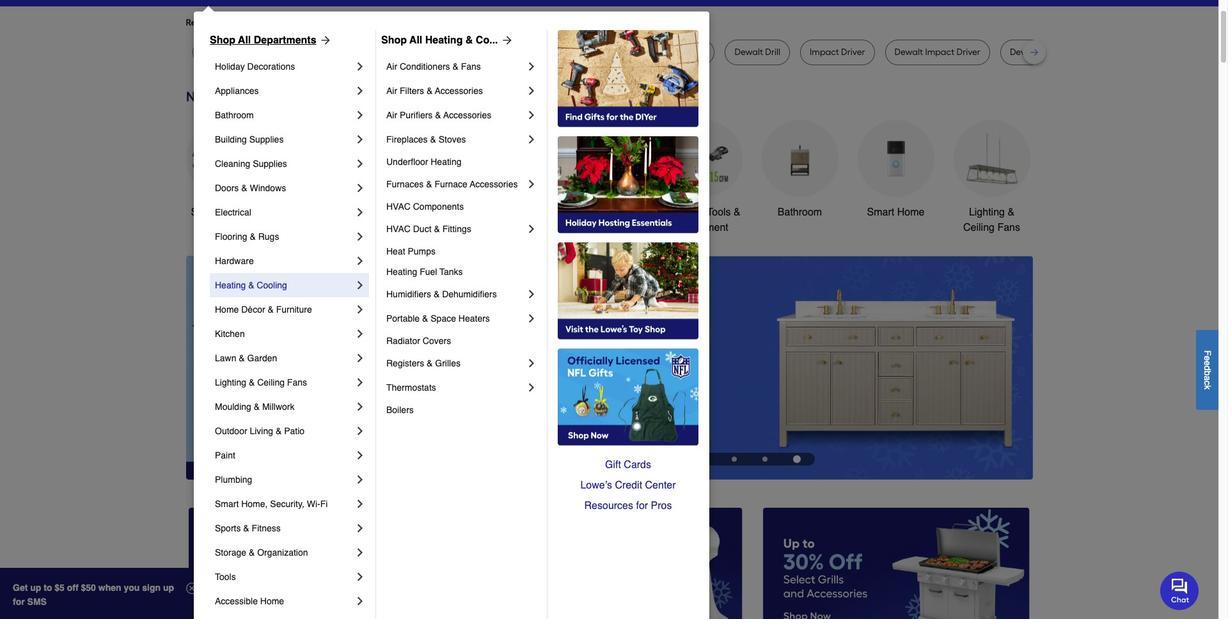 Task type: describe. For each thing, give the bounding box(es) containing it.
dewalt for dewalt drill
[[735, 47, 764, 58]]

arrow right image for shop all departments
[[317, 34, 332, 47]]

bit for dewalt drill bit
[[385, 47, 395, 58]]

dewalt for dewalt drill bit set
[[1011, 47, 1039, 58]]

chevron right image for lighting & ceiling fans
[[354, 376, 367, 389]]

moulding
[[215, 402, 251, 412]]

1 vertical spatial lighting & ceiling fans link
[[215, 371, 354, 395]]

supplies for building supplies
[[249, 134, 284, 145]]

kitchen for kitchen faucets
[[572, 207, 606, 218]]

humidifiers & dehumidifiers
[[387, 289, 497, 300]]

sports & fitness link
[[215, 517, 354, 541]]

outdoor living & patio
[[215, 426, 305, 437]]

smart home, security, wi-fi link
[[215, 492, 354, 517]]

chevron right image for lawn & garden
[[354, 352, 367, 365]]

tools inside outdoor tools & equipment
[[708, 207, 731, 218]]

for inside 'get up to $5 off $50 when you sign up for sms'
[[13, 597, 25, 607]]

cleaning supplies
[[215, 159, 287, 169]]

christmas
[[489, 207, 535, 218]]

garden
[[247, 353, 277, 364]]

4 bit from the left
[[680, 47, 690, 58]]

living
[[250, 426, 273, 437]]

shop all deals link
[[186, 120, 263, 220]]

shop for shop all heating & co...
[[381, 35, 407, 46]]

1 horizontal spatial tools
[[404, 207, 428, 218]]

christmas decorations
[[485, 207, 540, 234]]

2 horizontal spatial arrow right image
[[1010, 368, 1023, 381]]

departments
[[254, 35, 317, 46]]

2 drill from the left
[[608, 47, 623, 58]]

air purifiers & accessories link
[[387, 103, 526, 127]]

b
[[1203, 371, 1214, 376]]

f e e d b a c k
[[1203, 350, 1214, 390]]

outdoor for outdoor tools & equipment
[[668, 207, 705, 218]]

2 e from the top
[[1203, 361, 1214, 366]]

impact for impact driver
[[810, 47, 840, 58]]

registers
[[387, 358, 424, 369]]

building supplies
[[215, 134, 284, 145]]

0 vertical spatial lighting & ceiling fans
[[964, 207, 1021, 234]]

shop these last-minute gifts. $99 or less. quantities are limited and won't last. image
[[186, 256, 393, 480]]

3 impact from the left
[[926, 47, 955, 58]]

chevron right image for air purifiers & accessories
[[526, 109, 538, 122]]

fireplaces & stoves
[[387, 134, 466, 145]]

smart home
[[868, 207, 925, 218]]

fuel
[[420, 267, 437, 277]]

0 vertical spatial bathroom
[[215, 110, 254, 120]]

shop for shop all departments
[[210, 35, 236, 46]]

shop all heating & co...
[[381, 35, 498, 46]]

kitchen for kitchen
[[215, 329, 245, 339]]

find gifts for the diyer. image
[[558, 30, 699, 127]]

heating down hardware
[[215, 280, 246, 291]]

home for smart home
[[898, 207, 925, 218]]

1 e from the top
[[1203, 356, 1214, 361]]

shop all departments link
[[210, 33, 332, 48]]

scroll to item #4 image
[[750, 457, 781, 462]]

lowe's credit center link
[[558, 476, 699, 496]]

up to 40 percent off select vanities. plus get free local delivery on select vanities. image
[[413, 256, 1033, 480]]

for up departments
[[289, 17, 301, 28]]

chevron right image for outdoor living & patio
[[354, 425, 367, 438]]

smart for smart home, security, wi-fi
[[215, 499, 239, 510]]

portable
[[387, 314, 420, 324]]

& inside outdoor tools & equipment
[[734, 207, 741, 218]]

gift cards
[[606, 460, 652, 471]]

lawn
[[215, 353, 236, 364]]

arrow right image for shop all heating & co...
[[498, 34, 514, 47]]

dehumidifiers
[[442, 289, 497, 300]]

air conditioners & fans link
[[387, 54, 526, 79]]

smart for smart home
[[868, 207, 895, 218]]

heating fuel tanks
[[387, 267, 463, 277]]

lawn & garden
[[215, 353, 277, 364]]

you for more suggestions for you
[[416, 17, 431, 28]]

building supplies link
[[215, 127, 354, 152]]

chevron right image for holiday decorations
[[354, 60, 367, 73]]

up to 30 percent off select grills and accessories. image
[[764, 508, 1031, 620]]

purifiers
[[400, 110, 433, 120]]

chevron right image for registers & grilles
[[526, 357, 538, 370]]

2 set from the left
[[693, 47, 706, 58]]

boilers link
[[387, 400, 538, 421]]

stoves
[[439, 134, 466, 145]]

dewalt drill
[[735, 47, 781, 58]]

accessories for air filters & accessories
[[435, 86, 483, 96]]

drill bit set
[[608, 47, 651, 58]]

heating up the 'furnace'
[[431, 157, 462, 167]]

shop
[[191, 207, 215, 218]]

dewalt drill bit set
[[1011, 47, 1084, 58]]

accessories for air purifiers & accessories
[[444, 110, 492, 120]]

tanks
[[440, 267, 463, 277]]

air filters & accessories link
[[387, 79, 526, 103]]

recommended searches for you
[[186, 17, 317, 28]]

plumbing
[[215, 475, 252, 485]]

decorations for holiday
[[247, 61, 295, 72]]

co...
[[476, 35, 498, 46]]

rugs
[[258, 232, 279, 242]]

$50
[[81, 583, 96, 593]]

filters
[[400, 86, 424, 96]]

plumbing link
[[215, 468, 354, 492]]

registers & grilles link
[[387, 351, 526, 376]]

air for air filters & accessories
[[387, 86, 398, 96]]

bit for dewalt drill bit set
[[1059, 47, 1069, 58]]

paint
[[215, 451, 236, 461]]

shop all departments
[[210, 35, 317, 46]]

storage & organization
[[215, 548, 308, 558]]

heat pumps link
[[387, 241, 538, 262]]

chevron right image for appliances
[[354, 84, 367, 97]]

you for recommended searches for you
[[302, 17, 317, 28]]

outdoor living & patio link
[[215, 419, 354, 444]]

kitchen faucets
[[572, 207, 645, 218]]

scroll to item #3 image
[[719, 457, 750, 462]]

gift
[[606, 460, 621, 471]]

1 up from the left
[[30, 583, 41, 593]]

chevron right image for air conditioners & fans
[[526, 60, 538, 73]]

get up to 2 free select tools or batteries when you buy 1 with select purchases. image
[[189, 508, 456, 620]]

chevron right image for paint
[[354, 449, 367, 462]]

fireplaces & stoves link
[[387, 127, 526, 152]]

0 horizontal spatial home
[[215, 305, 239, 315]]

accessible home link
[[215, 590, 354, 614]]

boilers
[[387, 405, 414, 415]]

hvac duct & fittings
[[387, 224, 472, 234]]

get up to $5 off $50 when you sign up for sms
[[13, 583, 174, 607]]

home décor & furniture
[[215, 305, 312, 315]]

0 horizontal spatial tools
[[215, 572, 236, 582]]

scroll to item #5 element
[[781, 456, 814, 463]]

fitness
[[252, 524, 281, 534]]

chat invite button image
[[1161, 571, 1200, 610]]

chevron right image for smart home, security, wi-fi
[[354, 498, 367, 511]]

for inside resources for pros "link"
[[637, 501, 648, 512]]

chevron right image for building supplies
[[354, 133, 367, 146]]

holiday decorations
[[215, 61, 295, 72]]

deals
[[231, 207, 258, 218]]

1 set from the left
[[637, 47, 651, 58]]

chevron right image for electrical
[[354, 206, 367, 219]]

flooring & rugs link
[[215, 225, 354, 249]]

storage & organization link
[[215, 541, 354, 565]]

chevron right image for kitchen
[[354, 328, 367, 341]]

chevron right image for tools
[[354, 571, 367, 584]]

gift cards link
[[558, 455, 699, 476]]

impact for impact driver bit
[[510, 47, 539, 58]]

chevron right image for fireplaces & stoves
[[526, 133, 538, 146]]

hvac for hvac duct & fittings
[[387, 224, 411, 234]]

space
[[431, 314, 456, 324]]

lighting inside lighting & ceiling fans
[[970, 207, 1006, 218]]

sign
[[142, 583, 161, 593]]

accessible
[[215, 597, 258, 607]]

heat pumps
[[387, 246, 436, 257]]

home décor & furniture link
[[215, 298, 354, 322]]

storage
[[215, 548, 246, 558]]

heating fuel tanks link
[[387, 262, 538, 282]]

fans for air conditioners & fans link
[[461, 61, 481, 72]]

equipment
[[680, 222, 729, 234]]

fittings
[[443, 224, 472, 234]]

furnaces
[[387, 179, 424, 189]]

3 set from the left
[[1071, 47, 1084, 58]]

sports
[[215, 524, 241, 534]]



Task type: locate. For each thing, give the bounding box(es) containing it.
more
[[328, 17, 349, 28]]

4 drill from the left
[[1041, 47, 1056, 58]]

1 horizontal spatial lighting & ceiling fans
[[964, 207, 1021, 234]]

tools up duct on the left of page
[[404, 207, 428, 218]]

heating & cooling
[[215, 280, 287, 291]]

underfloor heating
[[387, 157, 462, 167]]

heaters
[[459, 314, 490, 324]]

all down recommended searches for you in the top left of the page
[[238, 35, 251, 46]]

chevron right image for moulding & millwork
[[354, 401, 367, 414]]

accessories up air purifiers & accessories 'link'
[[435, 86, 483, 96]]

2 bit from the left
[[568, 47, 578, 58]]

3 air from the top
[[387, 110, 398, 120]]

5 bit from the left
[[1059, 47, 1069, 58]]

chevron right image for hardware
[[354, 255, 367, 268]]

arrow right image inside the shop all departments 'link'
[[317, 34, 332, 47]]

0 horizontal spatial lighting & ceiling fans link
[[215, 371, 354, 395]]

1 horizontal spatial shop
[[381, 35, 407, 46]]

air conditioners & fans
[[387, 61, 481, 72]]

2 horizontal spatial fans
[[998, 222, 1021, 234]]

3 bit from the left
[[625, 47, 635, 58]]

furniture
[[276, 305, 312, 315]]

1 vertical spatial outdoor
[[215, 426, 247, 437]]

doors & windows link
[[215, 176, 354, 200]]

electrical
[[215, 207, 251, 218]]

covers
[[423, 336, 451, 346]]

windows
[[250, 183, 286, 193]]

0 vertical spatial outdoor
[[668, 207, 705, 218]]

2 impact from the left
[[810, 47, 840, 58]]

recommended
[[186, 17, 248, 28]]

1 horizontal spatial ceiling
[[964, 222, 995, 234]]

impact driver
[[810, 47, 866, 58]]

tools down storage
[[215, 572, 236, 582]]

chevron right image for doors & windows
[[354, 182, 367, 195]]

2 horizontal spatial set
[[1071, 47, 1084, 58]]

1 drill from the left
[[367, 47, 382, 58]]

1 horizontal spatial bathroom link
[[762, 120, 839, 220]]

3 drill from the left
[[766, 47, 781, 58]]

4 dewalt from the left
[[1011, 47, 1039, 58]]

supplies up 'windows'
[[253, 159, 287, 169]]

1 vertical spatial lighting
[[215, 378, 246, 388]]

hvac up heat
[[387, 224, 411, 234]]

heating down heat
[[387, 267, 418, 277]]

chevron right image for furnaces & furnace accessories
[[526, 178, 538, 191]]

2 up from the left
[[163, 583, 174, 593]]

décor
[[241, 305, 265, 315]]

3 driver from the left
[[957, 47, 981, 58]]

lawn & garden link
[[215, 346, 354, 371]]

holiday decorations link
[[215, 54, 354, 79]]

&
[[466, 35, 473, 46], [453, 61, 459, 72], [427, 86, 433, 96], [435, 110, 441, 120], [430, 134, 436, 145], [426, 179, 432, 189], [241, 183, 247, 193], [734, 207, 741, 218], [1008, 207, 1015, 218], [434, 224, 440, 234], [250, 232, 256, 242], [248, 280, 254, 291], [434, 289, 440, 300], [268, 305, 274, 315], [422, 314, 428, 324], [239, 353, 245, 364], [427, 358, 433, 369], [249, 378, 255, 388], [254, 402, 260, 412], [276, 426, 282, 437], [243, 524, 249, 534], [249, 548, 255, 558]]

0 horizontal spatial fans
[[287, 378, 307, 388]]

0 horizontal spatial driver
[[542, 47, 566, 58]]

for down get
[[13, 597, 25, 607]]

all inside 'link'
[[238, 35, 251, 46]]

0 vertical spatial home
[[898, 207, 925, 218]]

1 air from the top
[[387, 61, 398, 72]]

1 horizontal spatial driver
[[842, 47, 866, 58]]

resources for pros
[[585, 501, 672, 512]]

2 dewalt from the left
[[735, 47, 764, 58]]

visit the lowe's toy shop. image
[[558, 243, 699, 340]]

1 horizontal spatial impact
[[810, 47, 840, 58]]

supplies up cleaning supplies
[[249, 134, 284, 145]]

kitchen left faucets in the top of the page
[[572, 207, 606, 218]]

heating up air conditioners & fans
[[425, 35, 463, 46]]

dewalt for dewalt impact driver
[[895, 47, 924, 58]]

all for heating
[[410, 35, 423, 46]]

grilles
[[435, 358, 461, 369]]

decorations
[[247, 61, 295, 72], [485, 222, 540, 234]]

officially licensed n f l gifts. shop now. image
[[558, 349, 699, 446]]

shop down more suggestions for you link
[[381, 35, 407, 46]]

1 horizontal spatial you
[[416, 17, 431, 28]]

0 horizontal spatial bathroom link
[[215, 103, 354, 127]]

chevron right image for hvac duct & fittings
[[526, 223, 538, 236]]

all for departments
[[238, 35, 251, 46]]

1 horizontal spatial arrow right image
[[498, 34, 514, 47]]

f e e d b a c k button
[[1197, 330, 1219, 410]]

2 vertical spatial fans
[[287, 378, 307, 388]]

outdoor for outdoor living & patio
[[215, 426, 247, 437]]

holiday hosting essentials. image
[[558, 136, 699, 234]]

bit for impact driver bit
[[568, 47, 578, 58]]

chevron right image
[[354, 60, 367, 73], [354, 84, 367, 97], [354, 109, 367, 122], [354, 133, 367, 146], [526, 133, 538, 146], [354, 157, 367, 170], [526, 178, 538, 191], [354, 182, 367, 195], [354, 206, 367, 219], [354, 230, 367, 243], [354, 255, 367, 268], [354, 279, 367, 292], [354, 303, 367, 316], [354, 328, 367, 341], [354, 352, 367, 365], [526, 381, 538, 394], [354, 401, 367, 414], [354, 522, 367, 535], [354, 547, 367, 559], [354, 571, 367, 584], [354, 595, 367, 608]]

chevron right image for bathroom
[[354, 109, 367, 122]]

chevron right image for plumbing
[[354, 474, 367, 486]]

1 horizontal spatial fans
[[461, 61, 481, 72]]

hvac down furnaces
[[387, 202, 411, 212]]

0 vertical spatial decorations
[[247, 61, 295, 72]]

arrow right image inside shop all heating & co... link
[[498, 34, 514, 47]]

chevron right image for portable & space heaters
[[526, 312, 538, 325]]

2 hvac from the top
[[387, 224, 411, 234]]

wi-
[[307, 499, 320, 510]]

for right suggestions
[[403, 17, 414, 28]]

radiator
[[387, 336, 420, 346]]

1 vertical spatial fans
[[998, 222, 1021, 234]]

0 horizontal spatial smart
[[215, 499, 239, 510]]

home
[[898, 207, 925, 218], [215, 305, 239, 315], [260, 597, 284, 607]]

e up b
[[1203, 361, 1214, 366]]

0 horizontal spatial lighting & ceiling fans
[[215, 378, 307, 388]]

faucets
[[609, 207, 645, 218]]

2 you from the left
[[416, 17, 431, 28]]

shop down "recommended"
[[210, 35, 236, 46]]

thermostats link
[[387, 376, 526, 400]]

for left pros
[[637, 501, 648, 512]]

e
[[1203, 356, 1214, 361], [1203, 361, 1214, 366]]

fans
[[461, 61, 481, 72], [998, 222, 1021, 234], [287, 378, 307, 388]]

registers & grilles
[[387, 358, 461, 369]]

tools
[[404, 207, 428, 218], [708, 207, 731, 218], [215, 572, 236, 582]]

hvac for hvac components
[[387, 202, 411, 212]]

1 horizontal spatial bathroom
[[778, 207, 823, 218]]

duct
[[413, 224, 432, 234]]

all right the shop
[[218, 207, 229, 218]]

accessories up fireplaces & stoves link on the left top
[[444, 110, 492, 120]]

sports & fitness
[[215, 524, 281, 534]]

resources for pros link
[[558, 496, 699, 517]]

up right the "sign"
[[163, 583, 174, 593]]

heating
[[425, 35, 463, 46], [431, 157, 462, 167], [387, 267, 418, 277], [215, 280, 246, 291]]

1 shop from the left
[[210, 35, 236, 46]]

0 horizontal spatial ceiling
[[257, 378, 285, 388]]

0 vertical spatial fans
[[461, 61, 481, 72]]

0 vertical spatial kitchen
[[572, 207, 606, 218]]

air purifiers & accessories
[[387, 110, 492, 120]]

0 horizontal spatial decorations
[[247, 61, 295, 72]]

air left filters
[[387, 86, 398, 96]]

0 vertical spatial accessories
[[435, 86, 483, 96]]

shop inside 'link'
[[210, 35, 236, 46]]

1 horizontal spatial lighting & ceiling fans link
[[954, 120, 1031, 236]]

more suggestions for you
[[328, 17, 431, 28]]

chevron right image for sports & fitness
[[354, 522, 367, 535]]

fireplaces
[[387, 134, 428, 145]]

christmas decorations link
[[474, 120, 551, 236]]

new deals every day during 25 days of deals image
[[186, 86, 1033, 107]]

air left purifiers at the left top
[[387, 110, 398, 120]]

kitchen link
[[215, 322, 354, 346]]

1 vertical spatial accessories
[[444, 110, 492, 120]]

chevron right image for home décor & furniture
[[354, 303, 367, 316]]

0 horizontal spatial all
[[218, 207, 229, 218]]

accessories up christmas at the left of the page
[[470, 179, 518, 189]]

1 vertical spatial tools link
[[215, 565, 354, 590]]

2 horizontal spatial home
[[898, 207, 925, 218]]

2 horizontal spatial all
[[410, 35, 423, 46]]

patio
[[284, 426, 305, 437]]

1 horizontal spatial tools link
[[378, 120, 455, 220]]

2 vertical spatial air
[[387, 110, 398, 120]]

0 vertical spatial lighting
[[970, 207, 1006, 218]]

components
[[413, 202, 464, 212]]

1 vertical spatial kitchen
[[215, 329, 245, 339]]

0 vertical spatial supplies
[[249, 134, 284, 145]]

accessible home
[[215, 597, 284, 607]]

0 horizontal spatial lighting
[[215, 378, 246, 388]]

arrow right image
[[317, 34, 332, 47], [498, 34, 514, 47], [1010, 368, 1023, 381]]

3 dewalt from the left
[[895, 47, 924, 58]]

scroll to item #2 image
[[689, 457, 719, 462]]

fans inside lighting & ceiling fans
[[998, 222, 1021, 234]]

2 horizontal spatial impact
[[926, 47, 955, 58]]

impact
[[510, 47, 539, 58], [810, 47, 840, 58], [926, 47, 955, 58]]

1 vertical spatial air
[[387, 86, 398, 96]]

chevron right image for cleaning supplies
[[354, 157, 367, 170]]

radiator covers
[[387, 336, 451, 346]]

lighting
[[970, 207, 1006, 218], [215, 378, 246, 388]]

ceiling inside lighting & ceiling fans
[[964, 222, 995, 234]]

2 vertical spatial home
[[260, 597, 284, 607]]

2 driver from the left
[[842, 47, 866, 58]]

smart inside smart home link
[[868, 207, 895, 218]]

drill for dewalt drill bit
[[367, 47, 382, 58]]

hvac inside hvac components link
[[387, 202, 411, 212]]

air down dewalt drill bit
[[387, 61, 398, 72]]

pumps
[[408, 246, 436, 257]]

1 driver from the left
[[542, 47, 566, 58]]

you up shop all heating & co...
[[416, 17, 431, 28]]

1 horizontal spatial all
[[238, 35, 251, 46]]

1 horizontal spatial outdoor
[[668, 207, 705, 218]]

0 horizontal spatial shop
[[210, 35, 236, 46]]

decorations down the shop all departments 'link'
[[247, 61, 295, 72]]

2 shop from the left
[[381, 35, 407, 46]]

all for deals
[[218, 207, 229, 218]]

1 vertical spatial decorations
[[485, 222, 540, 234]]

smart inside smart home, security, wi-fi link
[[215, 499, 239, 510]]

air for air purifiers & accessories
[[387, 110, 398, 120]]

dewalt drill bit
[[337, 47, 395, 58]]

outdoor down moulding
[[215, 426, 247, 437]]

air filters & accessories
[[387, 86, 483, 96]]

decorations down christmas at the left of the page
[[485, 222, 540, 234]]

0 horizontal spatial bathroom
[[215, 110, 254, 120]]

humidifiers & dehumidifiers link
[[387, 282, 526, 307]]

recommended searches for you heading
[[186, 17, 1033, 29]]

drill for dewalt drill bit set
[[1041, 47, 1056, 58]]

furnaces & furnace accessories
[[387, 179, 518, 189]]

decorations for christmas
[[485, 222, 540, 234]]

2 vertical spatial accessories
[[470, 179, 518, 189]]

chevron right image for storage & organization
[[354, 547, 367, 559]]

2 horizontal spatial tools
[[708, 207, 731, 218]]

suggestions
[[351, 17, 401, 28]]

resources
[[585, 501, 634, 512]]

dewalt for dewalt drill bit
[[337, 47, 365, 58]]

moulding & millwork link
[[215, 395, 354, 419]]

1 horizontal spatial decorations
[[485, 222, 540, 234]]

2 horizontal spatial driver
[[957, 47, 981, 58]]

chevron right image for heating & cooling
[[354, 279, 367, 292]]

None search field
[[477, 0, 826, 8]]

hvac inside hvac duct & fittings link
[[387, 224, 411, 234]]

d
[[1203, 366, 1214, 371]]

center
[[646, 480, 676, 492]]

home,
[[241, 499, 268, 510]]

0 vertical spatial tools link
[[378, 120, 455, 220]]

0 vertical spatial hvac
[[387, 202, 411, 212]]

e up d
[[1203, 356, 1214, 361]]

1 vertical spatial smart
[[215, 499, 239, 510]]

driver for impact driver
[[842, 47, 866, 58]]

up to 35 percent off select small appliances. image
[[476, 508, 743, 620]]

1 vertical spatial ceiling
[[257, 378, 285, 388]]

all up conditioners
[[410, 35, 423, 46]]

accessories inside 'link'
[[444, 110, 492, 120]]

2 air from the top
[[387, 86, 398, 96]]

1 impact from the left
[[510, 47, 539, 58]]

lighting & ceiling fans
[[964, 207, 1021, 234], [215, 378, 307, 388]]

accessories for furnaces & furnace accessories
[[470, 179, 518, 189]]

0 horizontal spatial kitchen
[[215, 329, 245, 339]]

0 horizontal spatial tools link
[[215, 565, 354, 590]]

1 you from the left
[[302, 17, 317, 28]]

moulding & millwork
[[215, 402, 295, 412]]

outdoor inside outdoor tools & equipment
[[668, 207, 705, 218]]

underfloor
[[387, 157, 428, 167]]

bathroom link
[[215, 103, 354, 127], [762, 120, 839, 220]]

you left more
[[302, 17, 317, 28]]

chevron right image for flooring & rugs
[[354, 230, 367, 243]]

0 horizontal spatial outdoor
[[215, 426, 247, 437]]

chevron right image
[[526, 60, 538, 73], [526, 84, 538, 97], [526, 109, 538, 122], [526, 223, 538, 236], [526, 288, 538, 301], [526, 312, 538, 325], [526, 357, 538, 370], [354, 376, 367, 389], [354, 425, 367, 438], [354, 449, 367, 462], [354, 474, 367, 486], [354, 498, 367, 511]]

1 horizontal spatial up
[[163, 583, 174, 593]]

hardware
[[215, 256, 254, 266]]

outdoor tools & equipment
[[668, 207, 741, 234]]

tools up equipment
[[708, 207, 731, 218]]

0 horizontal spatial impact
[[510, 47, 539, 58]]

1 vertical spatial lighting & ceiling fans
[[215, 378, 307, 388]]

drill for dewalt drill
[[766, 47, 781, 58]]

paint link
[[215, 444, 354, 468]]

chevron right image for accessible home
[[354, 595, 367, 608]]

credit
[[615, 480, 643, 492]]

drill
[[367, 47, 382, 58], [608, 47, 623, 58], [766, 47, 781, 58], [1041, 47, 1056, 58]]

bit
[[385, 47, 395, 58], [568, 47, 578, 58], [625, 47, 635, 58], [680, 47, 690, 58], [1059, 47, 1069, 58]]

1 horizontal spatial kitchen
[[572, 207, 606, 218]]

hvac components link
[[387, 197, 538, 217]]

for inside more suggestions for you link
[[403, 17, 414, 28]]

when
[[98, 583, 121, 593]]

smart home link
[[858, 120, 935, 220]]

1 vertical spatial supplies
[[253, 159, 287, 169]]

0 vertical spatial lighting & ceiling fans link
[[954, 120, 1031, 236]]

1 bit from the left
[[385, 47, 395, 58]]

heat
[[387, 246, 406, 257]]

building
[[215, 134, 247, 145]]

0 horizontal spatial arrow right image
[[317, 34, 332, 47]]

outdoor tools & equipment link
[[666, 120, 743, 236]]

1 horizontal spatial lighting
[[970, 207, 1006, 218]]

fi
[[320, 499, 328, 510]]

1 vertical spatial bathroom
[[778, 207, 823, 218]]

0 horizontal spatial you
[[302, 17, 317, 28]]

0 vertical spatial smart
[[868, 207, 895, 218]]

supplies for cleaning supplies
[[253, 159, 287, 169]]

chevron right image for humidifiers & dehumidifiers
[[526, 288, 538, 301]]

1 hvac from the top
[[387, 202, 411, 212]]

0 horizontal spatial set
[[637, 47, 651, 58]]

1 horizontal spatial smart
[[868, 207, 895, 218]]

doors
[[215, 183, 239, 193]]

appliances
[[215, 86, 259, 96]]

home inside 'link'
[[260, 597, 284, 607]]

0 horizontal spatial up
[[30, 583, 41, 593]]

outdoor up equipment
[[668, 207, 705, 218]]

1 horizontal spatial set
[[693, 47, 706, 58]]

1 dewalt from the left
[[337, 47, 365, 58]]

1 vertical spatial home
[[215, 305, 239, 315]]

0 vertical spatial air
[[387, 61, 398, 72]]

1 horizontal spatial home
[[260, 597, 284, 607]]

kitchen
[[572, 207, 606, 218], [215, 329, 245, 339]]

& inside 'link'
[[435, 110, 441, 120]]

up left the to on the left bottom of the page
[[30, 583, 41, 593]]

fans for bottommost lighting & ceiling fans link
[[287, 378, 307, 388]]

sms
[[27, 597, 47, 607]]

air for air conditioners & fans
[[387, 61, 398, 72]]

0 vertical spatial ceiling
[[964, 222, 995, 234]]

chevron right image for air filters & accessories
[[526, 84, 538, 97]]

driver for impact driver bit
[[542, 47, 566, 58]]

chevron right image for thermostats
[[526, 381, 538, 394]]

home for accessible home
[[260, 597, 284, 607]]

conditioners
[[400, 61, 450, 72]]

cooling
[[257, 280, 287, 291]]

1 vertical spatial hvac
[[387, 224, 411, 234]]

kitchen up lawn
[[215, 329, 245, 339]]

air inside 'link'
[[387, 110, 398, 120]]



Task type: vqa. For each thing, say whether or not it's contained in the screenshot.
Scroll to item #3 'element'
no



